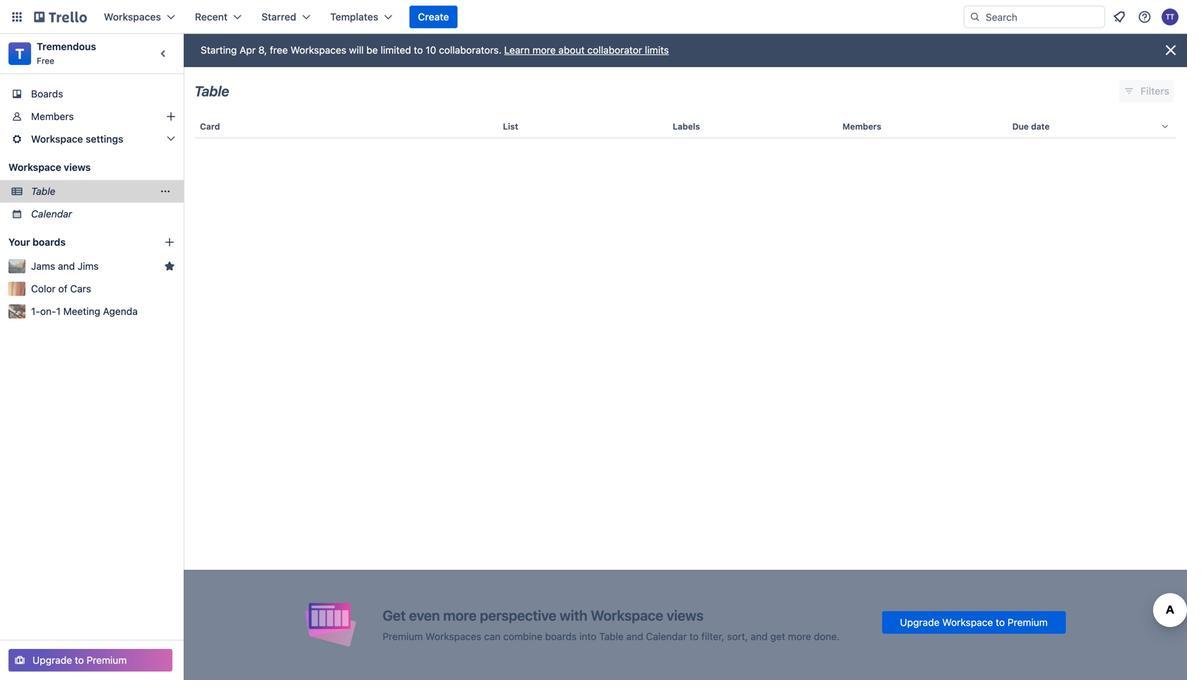 Task type: locate. For each thing, give the bounding box(es) containing it.
2 horizontal spatial more
[[788, 631, 811, 643]]

1 horizontal spatial workspaces
[[291, 44, 346, 56]]

of
[[58, 283, 67, 295]]

terry turtle (terryturtle) image
[[1162, 8, 1179, 25]]

2 horizontal spatial premium
[[1008, 617, 1048, 629]]

workspaces inside popup button
[[104, 11, 161, 23]]

1 horizontal spatial table
[[194, 83, 229, 99]]

and left get
[[751, 631, 768, 643]]

to
[[414, 44, 423, 56], [996, 617, 1005, 629], [690, 631, 699, 643], [75, 655, 84, 666]]

table right "into"
[[599, 631, 624, 643]]

on-
[[40, 306, 56, 317]]

jams and jims link
[[31, 259, 158, 273]]

2 vertical spatial table
[[599, 631, 624, 643]]

search image
[[969, 11, 981, 23]]

workspaces down even
[[426, 631, 481, 643]]

boards down with
[[545, 631, 577, 643]]

starred
[[261, 11, 296, 23]]

1 horizontal spatial members
[[843, 122, 881, 131]]

0 horizontal spatial and
[[58, 260, 75, 272]]

starting apr 8, free workspaces will be limited to 10 collaborators. learn more about collaborator limits
[[201, 44, 669, 56]]

0 horizontal spatial premium
[[87, 655, 127, 666]]

workspaces left will
[[291, 44, 346, 56]]

about
[[558, 44, 585, 56]]

cars
[[70, 283, 91, 295]]

0 vertical spatial workspaces
[[104, 11, 161, 23]]

back to home image
[[34, 6, 87, 28]]

workspace views
[[8, 161, 91, 173]]

labels
[[673, 122, 700, 131]]

upgrade
[[900, 617, 940, 629], [33, 655, 72, 666]]

jams
[[31, 260, 55, 272]]

1 vertical spatial table
[[31, 185, 55, 197]]

workspaces
[[104, 11, 161, 23], [291, 44, 346, 56], [426, 631, 481, 643]]

table
[[194, 83, 229, 99], [31, 185, 55, 197], [599, 631, 624, 643]]

starred icon image
[[164, 261, 175, 272]]

0 vertical spatial boards
[[33, 236, 66, 248]]

meeting
[[63, 306, 100, 317]]

card button
[[194, 110, 497, 143]]

boards up "jams"
[[33, 236, 66, 248]]

and inside jams and jims link
[[58, 260, 75, 272]]

calendar left "filter,"
[[646, 631, 687, 643]]

workspace
[[31, 133, 83, 145], [8, 161, 61, 173], [591, 607, 663, 624], [942, 617, 993, 629]]

your boards
[[8, 236, 66, 248]]

workspace navigation collapse icon image
[[154, 44, 174, 64]]

collaborator
[[587, 44, 642, 56]]

upgrade workspace to premium link
[[882, 612, 1066, 634]]

1 horizontal spatial more
[[532, 44, 556, 56]]

2 vertical spatial premium
[[87, 655, 127, 666]]

your boards with 3 items element
[[8, 234, 143, 251]]

0 horizontal spatial members
[[31, 111, 74, 122]]

views up "filter,"
[[667, 607, 704, 624]]

workspaces button
[[95, 6, 184, 28]]

perspective
[[480, 607, 556, 624]]

table link
[[31, 184, 153, 199]]

templates
[[330, 11, 378, 23]]

starting
[[201, 44, 237, 56]]

views
[[64, 161, 91, 173], [667, 607, 704, 624]]

date
[[1031, 122, 1050, 131]]

0 vertical spatial upgrade
[[900, 617, 940, 629]]

upgrade for upgrade to premium
[[33, 655, 72, 666]]

1 horizontal spatial upgrade
[[900, 617, 940, 629]]

into
[[579, 631, 597, 643]]

premium inside get even more perspective with workspace views premium workspaces can combine boards into table and calendar to filter, sort, and get more done.
[[383, 631, 423, 643]]

1 vertical spatial boards
[[545, 631, 577, 643]]

0 horizontal spatial views
[[64, 161, 91, 173]]

and right "into"
[[626, 631, 643, 643]]

more right even
[[443, 607, 477, 624]]

premium
[[1008, 617, 1048, 629], [383, 631, 423, 643], [87, 655, 127, 666]]

boards inside 'your boards with 3 items' element
[[33, 236, 66, 248]]

1 vertical spatial upgrade
[[33, 655, 72, 666]]

1 vertical spatial views
[[667, 607, 704, 624]]

card
[[200, 122, 220, 131]]

jims
[[78, 260, 99, 272]]

be
[[366, 44, 378, 56]]

2 horizontal spatial workspaces
[[426, 631, 481, 643]]

boards
[[33, 236, 66, 248], [545, 631, 577, 643]]

1 vertical spatial calendar
[[646, 631, 687, 643]]

color
[[31, 283, 56, 295]]

members
[[31, 111, 74, 122], [843, 122, 881, 131]]

workspaces inside get even more perspective with workspace views premium workspaces can combine boards into table and calendar to filter, sort, and get more done.
[[426, 631, 481, 643]]

views down workspace settings
[[64, 161, 91, 173]]

get even more perspective with workspace views premium workspaces can combine boards into table and calendar to filter, sort, and get more done.
[[383, 607, 840, 643]]

1 horizontal spatial boards
[[545, 631, 577, 643]]

8,
[[258, 44, 267, 56]]

table down workspace views
[[31, 185, 55, 197]]

calendar
[[31, 208, 72, 220], [646, 631, 687, 643]]

more
[[532, 44, 556, 56], [443, 607, 477, 624], [788, 631, 811, 643]]

workspaces up workspace navigation collapse icon
[[104, 11, 161, 23]]

0 horizontal spatial workspaces
[[104, 11, 161, 23]]

0 horizontal spatial boards
[[33, 236, 66, 248]]

1 horizontal spatial views
[[667, 607, 704, 624]]

and left the jims at the left top of the page
[[58, 260, 75, 272]]

0 horizontal spatial upgrade
[[33, 655, 72, 666]]

more right the learn
[[532, 44, 556, 56]]

table up card
[[194, 83, 229, 99]]

1 vertical spatial more
[[443, 607, 477, 624]]

table
[[184, 110, 1187, 680]]

1 horizontal spatial calendar
[[646, 631, 687, 643]]

2 vertical spatial workspaces
[[426, 631, 481, 643]]

agenda
[[103, 306, 138, 317]]

upgrade to premium link
[[8, 649, 172, 672]]

primary element
[[0, 0, 1187, 34]]

create
[[418, 11, 449, 23]]

0 vertical spatial table
[[194, 83, 229, 99]]

1 vertical spatial premium
[[383, 631, 423, 643]]

learn
[[504, 44, 530, 56]]

jams and jims
[[31, 260, 99, 272]]

2 horizontal spatial table
[[599, 631, 624, 643]]

row
[[194, 110, 1176, 143]]

calendar up your boards
[[31, 208, 72, 220]]

0 horizontal spatial table
[[31, 185, 55, 197]]

done.
[[814, 631, 840, 643]]

due date
[[1012, 122, 1050, 131]]

1 horizontal spatial premium
[[383, 631, 423, 643]]

workspace settings button
[[0, 128, 184, 151]]

more right get
[[788, 631, 811, 643]]

upgrade to premium
[[33, 655, 127, 666]]

tremendous free
[[37, 41, 96, 66]]

add board image
[[164, 237, 175, 248]]

0 vertical spatial calendar
[[31, 208, 72, 220]]

and
[[58, 260, 75, 272], [626, 631, 643, 643], [751, 631, 768, 643]]

workspace inside upgrade workspace to premium link
[[942, 617, 993, 629]]

combine
[[503, 631, 542, 643]]

list button
[[497, 110, 667, 143]]

collaborators.
[[439, 44, 502, 56]]

free
[[37, 56, 54, 66]]



Task type: describe. For each thing, give the bounding box(es) containing it.
free
[[270, 44, 288, 56]]

even
[[409, 607, 440, 624]]

settings
[[86, 133, 123, 145]]

upgrade for upgrade workspace to premium
[[900, 617, 940, 629]]

2 horizontal spatial and
[[751, 631, 768, 643]]

recent button
[[186, 6, 250, 28]]

get
[[383, 607, 406, 624]]

Search field
[[981, 6, 1104, 28]]

0 vertical spatial views
[[64, 161, 91, 173]]

1 vertical spatial workspaces
[[291, 44, 346, 56]]

0 vertical spatial premium
[[1008, 617, 1048, 629]]

views inside get even more perspective with workspace views premium workspaces can combine boards into table and calendar to filter, sort, and get more done.
[[667, 607, 704, 624]]

calendar link
[[31, 207, 175, 221]]

templates button
[[322, 6, 401, 28]]

will
[[349, 44, 364, 56]]

recent
[[195, 11, 228, 23]]

limits
[[645, 44, 669, 56]]

to inside get even more perspective with workspace views premium workspaces can combine boards into table and calendar to filter, sort, and get more done.
[[690, 631, 699, 643]]

workspace actions menu image
[[160, 186, 171, 197]]

members link
[[0, 105, 184, 128]]

boards inside get even more perspective with workspace views premium workspaces can combine boards into table and calendar to filter, sort, and get more done.
[[545, 631, 577, 643]]

t link
[[8, 42, 31, 65]]

1-on-1 meeting agenda
[[31, 306, 138, 317]]

filter,
[[701, 631, 724, 643]]

calendar inside get even more perspective with workspace views premium workspaces can combine boards into table and calendar to filter, sort, and get more done.
[[646, 631, 687, 643]]

table containing card
[[184, 110, 1187, 680]]

1-on-1 meeting agenda link
[[31, 305, 175, 319]]

t
[[15, 45, 24, 62]]

learn more about collaborator limits link
[[504, 44, 669, 56]]

tremendous link
[[37, 41, 96, 52]]

1 horizontal spatial and
[[626, 631, 643, 643]]

1-
[[31, 306, 40, 317]]

starred button
[[253, 6, 319, 28]]

filters
[[1141, 85, 1169, 97]]

your
[[8, 236, 30, 248]]

due date button
[[1007, 110, 1176, 143]]

10
[[426, 44, 436, 56]]

due
[[1012, 122, 1029, 131]]

get
[[770, 631, 785, 643]]

boards
[[31, 88, 63, 100]]

color of cars
[[31, 283, 91, 295]]

members inside button
[[843, 122, 881, 131]]

can
[[484, 631, 501, 643]]

workspace settings
[[31, 133, 123, 145]]

0 horizontal spatial calendar
[[31, 208, 72, 220]]

sort,
[[727, 631, 748, 643]]

upgrade workspace to premium
[[900, 617, 1048, 629]]

filters button
[[1119, 80, 1174, 102]]

members button
[[837, 110, 1007, 143]]

with
[[560, 607, 587, 624]]

0 vertical spatial more
[[532, 44, 556, 56]]

row containing card
[[194, 110, 1176, 143]]

color of cars link
[[31, 282, 175, 296]]

workspace inside workspace settings popup button
[[31, 133, 83, 145]]

2 vertical spatial more
[[788, 631, 811, 643]]

table inside get even more perspective with workspace views premium workspaces can combine boards into table and calendar to filter, sort, and get more done.
[[599, 631, 624, 643]]

limited
[[381, 44, 411, 56]]

labels button
[[667, 110, 837, 143]]

workspace inside get even more perspective with workspace views premium workspaces can combine boards into table and calendar to filter, sort, and get more done.
[[591, 607, 663, 624]]

Table text field
[[194, 78, 229, 105]]

create button
[[409, 6, 458, 28]]

1
[[56, 306, 61, 317]]

open information menu image
[[1138, 10, 1152, 24]]

0 horizontal spatial more
[[443, 607, 477, 624]]

apr
[[240, 44, 256, 56]]

0 notifications image
[[1111, 8, 1128, 25]]

tremendous
[[37, 41, 96, 52]]

list
[[503, 122, 518, 131]]

boards link
[[0, 83, 184, 105]]



Task type: vqa. For each thing, say whether or not it's contained in the screenshot.
Template Board image
no



